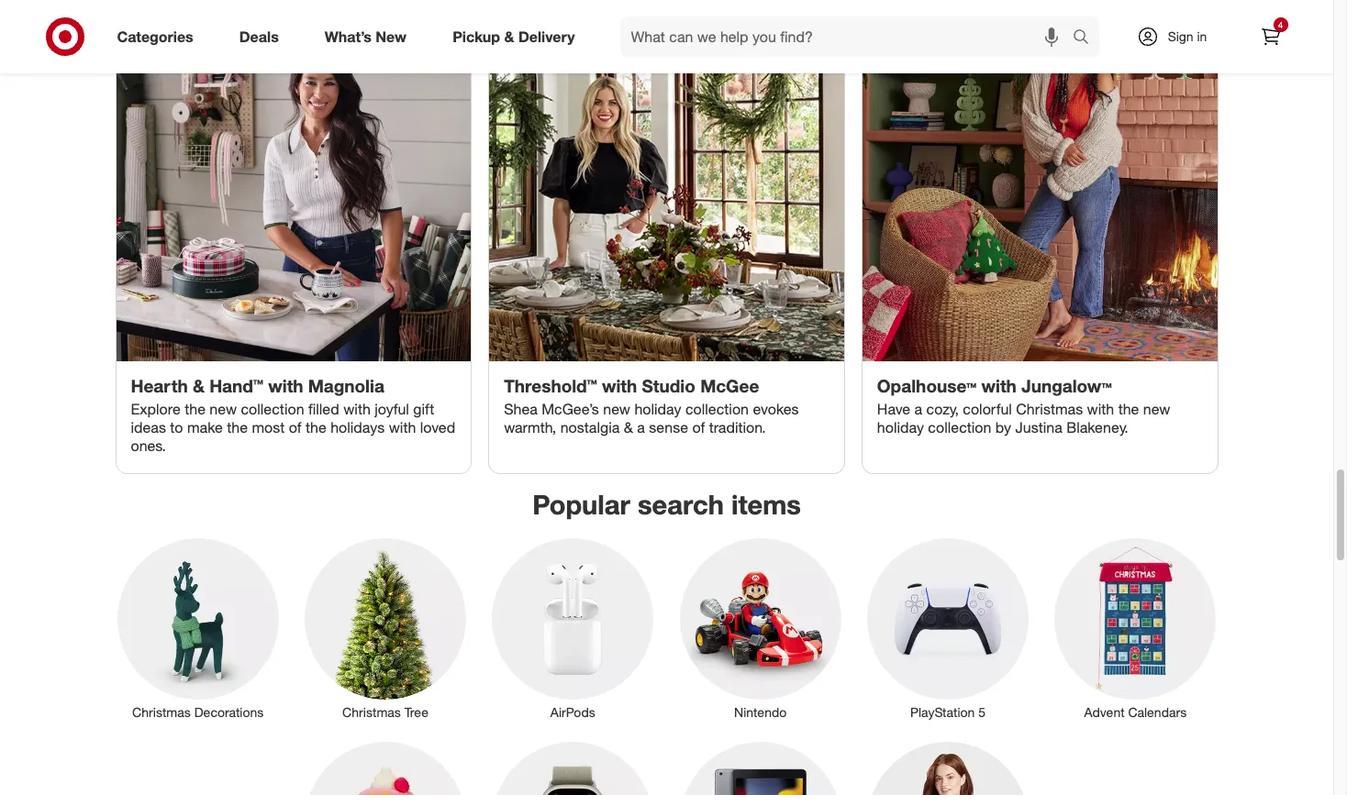 Task type: locate. For each thing, give the bounding box(es) containing it.
the right justina
[[1119, 401, 1140, 419]]

What can we help you find? suggestions appear below search field
[[620, 17, 1077, 57]]

collection left by
[[928, 419, 992, 437]]

new inside hearth & hand ™ with magnolia explore the new collection filled with joyful gift ideas to make the most of the holidays with loved ones.
[[210, 401, 237, 419]]

christmas tree
[[343, 705, 429, 720]]

christmas for christmas decorations
[[132, 705, 191, 720]]

0 horizontal spatial a
[[637, 419, 645, 437]]

with inside threshold ™ with studio mcgee shea mcgee's new holiday collection evokes warmth, nostalgia & a sense of tradition.
[[602, 375, 637, 396]]

& inside pickup & delivery link
[[504, 27, 515, 46]]

&
[[504, 27, 515, 46], [193, 375, 205, 396], [624, 419, 633, 437]]

& right the nostalgia
[[624, 419, 633, 437]]

categories
[[117, 27, 193, 46]]

popular
[[533, 489, 631, 522]]

2 ™ from the left
[[587, 375, 597, 396]]

hand
[[210, 375, 253, 396]]

new right mcgee's
[[603, 401, 631, 419]]

collection down the mcgee at the top of page
[[686, 401, 749, 419]]

christmas decorations link
[[104, 535, 292, 722]]

deals link
[[224, 17, 302, 57]]

1 horizontal spatial of
[[693, 419, 705, 437]]

pickup & delivery
[[453, 27, 575, 46]]

4 ™ from the left
[[1102, 375, 1112, 396]]

1 horizontal spatial a
[[915, 401, 923, 419]]

& for hearth
[[193, 375, 205, 396]]

of inside threshold ™ with studio mcgee shea mcgee's new holiday collection evokes warmth, nostalgia & a sense of tradition.
[[693, 419, 705, 437]]

with down jungalow
[[1088, 401, 1115, 419]]

of right most
[[289, 419, 302, 437]]

advent calendars link
[[1042, 535, 1230, 722]]

christmas inside opalhouse ™ with jungalow ™ have a cozy, colorful christmas with the new holiday collection by justina blakeney.
[[1017, 401, 1083, 419]]

christmas left tree
[[343, 705, 401, 720]]

0 horizontal spatial collection
[[241, 401, 304, 419]]

a inside threshold ™ with studio mcgee shea mcgee's new holiday collection evokes warmth, nostalgia & a sense of tradition.
[[637, 419, 645, 437]]

& left hand
[[193, 375, 205, 396]]

2 horizontal spatial christmas
[[1017, 401, 1083, 419]]

holiday
[[635, 401, 682, 419], [878, 419, 924, 437]]

airpods link
[[479, 535, 667, 722]]

christmas for christmas tree
[[343, 705, 401, 720]]

search
[[1065, 29, 1109, 47], [638, 489, 724, 522]]

tradition.
[[709, 419, 766, 437]]

0 horizontal spatial holiday
[[635, 401, 682, 419]]

with up colorful
[[982, 375, 1017, 396]]

with
[[268, 375, 304, 396], [602, 375, 637, 396], [982, 375, 1017, 396], [344, 401, 371, 419], [1088, 401, 1115, 419], [389, 419, 416, 437]]

™ up colorful
[[967, 375, 977, 396]]

2 new from the left
[[603, 401, 631, 419]]

™ inside hearth & hand ™ with magnolia explore the new collection filled with joyful gift ideas to make the most of the holidays with loved ones.
[[253, 375, 263, 396]]

pickup & delivery link
[[437, 17, 598, 57]]

categories link
[[101, 17, 216, 57]]

blakeney.
[[1067, 419, 1129, 437]]

2 vertical spatial &
[[624, 419, 633, 437]]

holiday down studio
[[635, 401, 682, 419]]

mcgee's
[[542, 401, 599, 419]]

0 horizontal spatial &
[[193, 375, 205, 396]]

with up most
[[268, 375, 304, 396]]

& right pickup
[[504, 27, 515, 46]]

a left sense
[[637, 419, 645, 437]]

™
[[253, 375, 263, 396], [587, 375, 597, 396], [967, 375, 977, 396], [1102, 375, 1112, 396]]

1 of from the left
[[289, 419, 302, 437]]

decorations
[[194, 705, 264, 720]]

nostalgia
[[561, 419, 620, 437]]

christmas inside "link"
[[343, 705, 401, 720]]

advent
[[1085, 705, 1125, 720]]

1 ™ from the left
[[253, 375, 263, 396]]

new down hand
[[210, 401, 237, 419]]

calendars
[[1129, 705, 1187, 720]]

collection
[[241, 401, 304, 419], [686, 401, 749, 419], [928, 419, 992, 437]]

of right sense
[[693, 419, 705, 437]]

1 new from the left
[[210, 401, 237, 419]]

1 horizontal spatial search
[[1065, 29, 1109, 47]]

jungalow
[[1022, 375, 1102, 396]]

collection down hand
[[241, 401, 304, 419]]

holiday inside opalhouse ™ with jungalow ™ have a cozy, colorful christmas with the new holiday collection by justina blakeney.
[[878, 419, 924, 437]]

opalhouse
[[878, 375, 967, 396]]

advent calendars
[[1085, 705, 1187, 720]]

new right blakeney.
[[1144, 401, 1171, 419]]

™ up mcgee's
[[587, 375, 597, 396]]

items
[[732, 489, 801, 522]]

0 horizontal spatial new
[[210, 401, 237, 419]]

of
[[289, 419, 302, 437], [693, 419, 705, 437]]

1 horizontal spatial christmas
[[343, 705, 401, 720]]

playstation 5
[[911, 705, 986, 720]]

most
[[252, 419, 285, 437]]

the right the to
[[185, 401, 206, 419]]

justina
[[1016, 419, 1063, 437]]

0 horizontal spatial christmas
[[132, 705, 191, 720]]

christmas
[[1017, 401, 1083, 419], [132, 705, 191, 720], [343, 705, 401, 720]]

1 vertical spatial search
[[638, 489, 724, 522]]

new inside opalhouse ™ with jungalow ™ have a cozy, colorful christmas with the new holiday collection by justina blakeney.
[[1144, 401, 1171, 419]]

& inside threshold ™ with studio mcgee shea mcgee's new holiday collection evokes warmth, nostalgia & a sense of tradition.
[[624, 419, 633, 437]]

™ up most
[[253, 375, 263, 396]]

of inside hearth & hand ™ with magnolia explore the new collection filled with joyful gift ideas to make the most of the holidays with loved ones.
[[289, 419, 302, 437]]

airpods
[[551, 705, 596, 720]]

christmas down jungalow
[[1017, 401, 1083, 419]]

3 new from the left
[[1144, 401, 1171, 419]]

™ up blakeney.
[[1102, 375, 1112, 396]]

& inside hearth & hand ™ with magnolia explore the new collection filled with joyful gift ideas to make the most of the holidays with loved ones.
[[193, 375, 205, 396]]

0 vertical spatial &
[[504, 27, 515, 46]]

2 of from the left
[[693, 419, 705, 437]]

a
[[915, 401, 923, 419], [637, 419, 645, 437]]

christmas left the decorations
[[132, 705, 191, 720]]

sign
[[1168, 28, 1194, 44]]

2 horizontal spatial collection
[[928, 419, 992, 437]]

2 horizontal spatial &
[[624, 419, 633, 437]]

1 horizontal spatial holiday
[[878, 419, 924, 437]]

the
[[185, 401, 206, 419], [1119, 401, 1140, 419], [227, 419, 248, 437], [306, 419, 327, 437]]

with left studio
[[602, 375, 637, 396]]

2 horizontal spatial new
[[1144, 401, 1171, 419]]

1 vertical spatial &
[[193, 375, 205, 396]]

1 horizontal spatial &
[[504, 27, 515, 46]]

5
[[979, 705, 986, 720]]

what's
[[325, 27, 372, 46]]

the left holidays
[[306, 419, 327, 437]]

sign in link
[[1121, 17, 1236, 57]]

0 horizontal spatial of
[[289, 419, 302, 437]]

nintendo
[[734, 705, 787, 720]]

holiday left the 'cozy,'
[[878, 419, 924, 437]]

new inside threshold ™ with studio mcgee shea mcgee's new holiday collection evokes warmth, nostalgia & a sense of tradition.
[[603, 401, 631, 419]]

playstation 5 link
[[855, 535, 1042, 722]]

new
[[210, 401, 237, 419], [603, 401, 631, 419], [1144, 401, 1171, 419]]

1 horizontal spatial collection
[[686, 401, 749, 419]]

mcgee
[[701, 375, 760, 396]]

with down 'magnolia'
[[344, 401, 371, 419]]

a left the 'cozy,'
[[915, 401, 923, 419]]

4 link
[[1251, 17, 1291, 57]]

collection inside threshold ™ with studio mcgee shea mcgee's new holiday collection evokes warmth, nostalgia & a sense of tradition.
[[686, 401, 749, 419]]

christmas inside 'link'
[[132, 705, 191, 720]]

to
[[170, 419, 183, 437]]

new
[[376, 27, 407, 46]]

collection inside hearth & hand ™ with magnolia explore the new collection filled with joyful gift ideas to make the most of the holidays with loved ones.
[[241, 401, 304, 419]]

evokes
[[753, 401, 799, 419]]

™ inside threshold ™ with studio mcgee shea mcgee's new holiday collection evokes warmth, nostalgia & a sense of tradition.
[[587, 375, 597, 396]]

1 horizontal spatial new
[[603, 401, 631, 419]]

delivery
[[519, 27, 575, 46]]



Task type: vqa. For each thing, say whether or not it's contained in the screenshot.
Make A Splash image
no



Task type: describe. For each thing, give the bounding box(es) containing it.
tree
[[405, 705, 429, 720]]

colorful
[[963, 401, 1013, 419]]

collection for mcgee
[[686, 401, 749, 419]]

the inside opalhouse ™ with jungalow ™ have a cozy, colorful christmas with the new holiday collection by justina blakeney.
[[1119, 401, 1140, 419]]

ideas
[[131, 419, 166, 437]]

holiday inside threshold ™ with studio mcgee shea mcgee's new holiday collection evokes warmth, nostalgia & a sense of tradition.
[[635, 401, 682, 419]]

nintendo link
[[667, 535, 855, 722]]

0 vertical spatial search
[[1065, 29, 1109, 47]]

shea
[[504, 401, 538, 419]]

cozy,
[[927, 401, 959, 419]]

filled
[[308, 401, 339, 419]]

playstation
[[911, 705, 975, 720]]

in
[[1198, 28, 1208, 44]]

what's new
[[325, 27, 407, 46]]

4
[[1279, 19, 1284, 30]]

ones.
[[131, 437, 166, 456]]

magnolia
[[308, 375, 385, 396]]

sense
[[649, 419, 689, 437]]

threshold ™ with studio mcgee shea mcgee's new holiday collection evokes warmth, nostalgia & a sense of tradition.
[[504, 375, 799, 437]]

& for pickup
[[504, 27, 515, 46]]

with left loved
[[389, 419, 416, 437]]

loved
[[420, 419, 456, 437]]

search button
[[1065, 17, 1109, 61]]

pickup
[[453, 27, 500, 46]]

christmas tree link
[[292, 535, 479, 722]]

opalhouse ™ with jungalow ™ have a cozy, colorful christmas with the new holiday collection by justina blakeney.
[[878, 375, 1171, 437]]

make
[[187, 419, 223, 437]]

gift
[[413, 401, 435, 419]]

explore
[[131, 401, 181, 419]]

a inside opalhouse ™ with jungalow ™ have a cozy, colorful christmas with the new holiday collection by justina blakeney.
[[915, 401, 923, 419]]

joyful
[[375, 401, 409, 419]]

warmth,
[[504, 419, 557, 437]]

have
[[878, 401, 911, 419]]

3 ™ from the left
[[967, 375, 977, 396]]

hearth & hand ™ with magnolia explore the new collection filled with joyful gift ideas to make the most of the holidays with loved ones.
[[131, 375, 456, 456]]

0 horizontal spatial search
[[638, 489, 724, 522]]

deals
[[239, 27, 279, 46]]

by
[[996, 419, 1012, 437]]

collection inside opalhouse ™ with jungalow ™ have a cozy, colorful christmas with the new holiday collection by justina blakeney.
[[928, 419, 992, 437]]

sign in
[[1168, 28, 1208, 44]]

threshold
[[504, 375, 587, 396]]

the left most
[[227, 419, 248, 437]]

collection for with
[[241, 401, 304, 419]]

holidays
[[331, 419, 385, 437]]

what's new link
[[309, 17, 430, 57]]

christmas decorations
[[132, 705, 264, 720]]

popular search items
[[533, 489, 801, 522]]

studio
[[642, 375, 696, 396]]

hearth
[[131, 375, 188, 396]]



